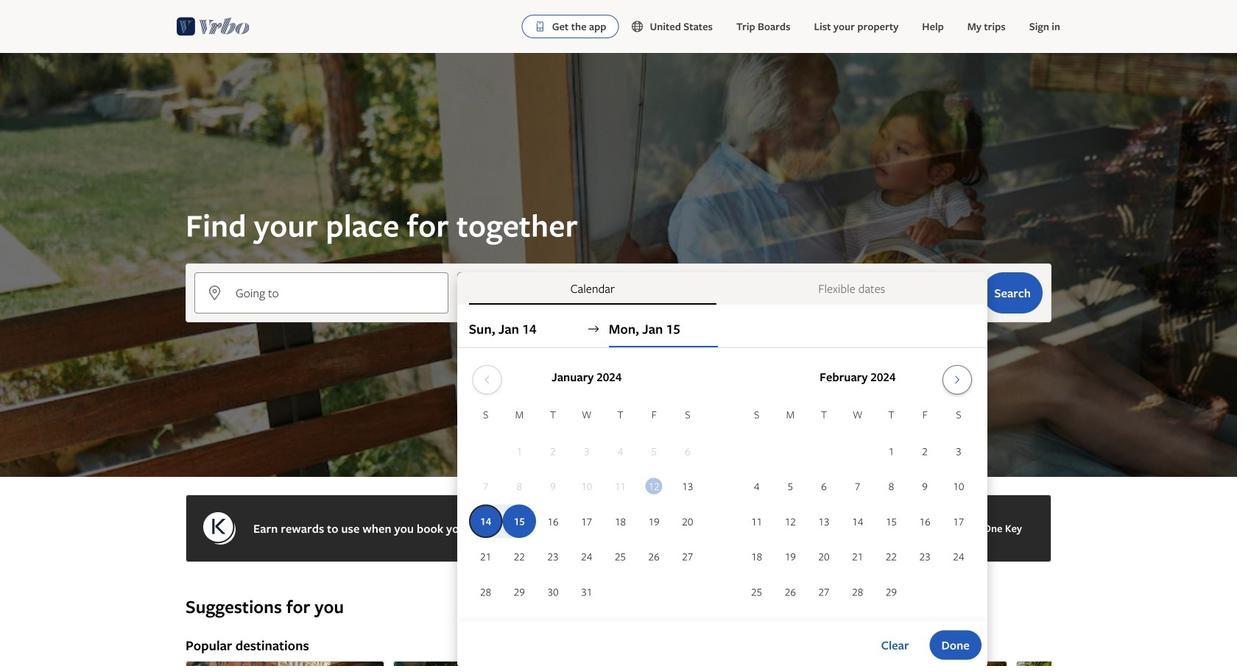 Task type: locate. For each thing, give the bounding box(es) containing it.
tab list
[[457, 273, 988, 305]]

south beach featuring tropical scenes, general coastal views and a beach image
[[1017, 662, 1216, 667]]

application inside wizard region
[[469, 359, 976, 610]]

georgetown - foggy bottom showing a house, a city and street scenes image
[[393, 662, 592, 667]]

application
[[469, 359, 976, 610]]

small image
[[631, 20, 650, 33]]

next month image
[[949, 374, 967, 386]]

directional image
[[587, 323, 600, 336]]

download the app button image
[[535, 21, 546, 32]]

previous month image
[[478, 374, 496, 386]]

main content
[[0, 53, 1238, 667]]

today element
[[646, 479, 663, 495]]

recently viewed region
[[177, 572, 1061, 595]]

las vegas featuring interior views image
[[809, 662, 1008, 667]]



Task type: vqa. For each thing, say whether or not it's contained in the screenshot.
directional 'Icon'
yes



Task type: describe. For each thing, give the bounding box(es) containing it.
tab list inside wizard region
[[457, 273, 988, 305]]

soho - tribeca which includes street scenes and a city image
[[186, 662, 385, 667]]

february 2024 element
[[740, 407, 976, 610]]

wizard region
[[0, 53, 1238, 667]]

january 2024 element
[[469, 407, 705, 610]]

vrbo logo image
[[177, 15, 250, 38]]



